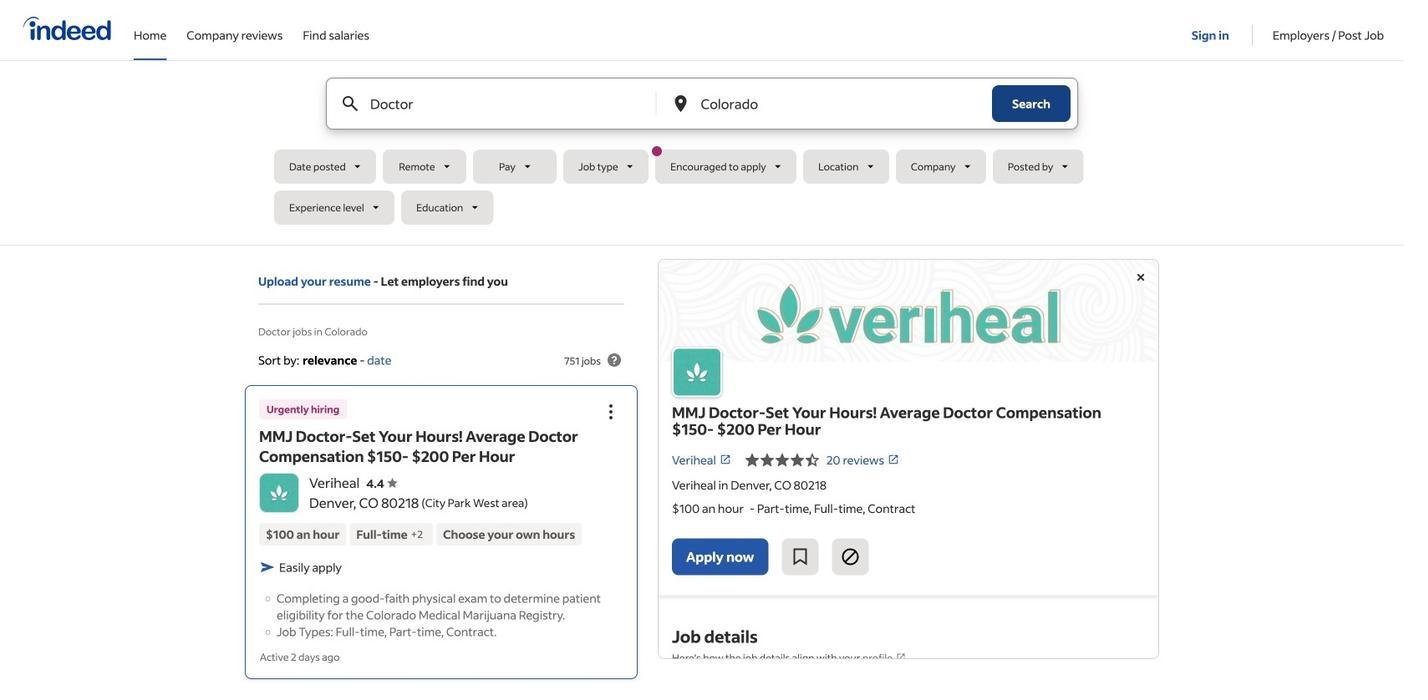 Task type: vqa. For each thing, say whether or not it's contained in the screenshot.
bottom Details
no



Task type: describe. For each thing, give the bounding box(es) containing it.
save this job image
[[790, 547, 810, 567]]

help icon image
[[604, 350, 624, 370]]

search: Job title, keywords, or company text field
[[367, 79, 628, 129]]

close job details image
[[1131, 267, 1151, 288]]

4.4 out of five stars rating image
[[366, 476, 398, 491]]

company logo image
[[260, 474, 298, 512]]

job actions for mmj doctor-set your hours! average doctor compensation $150- $200 per hour is collapsed image
[[601, 402, 621, 422]]



Task type: locate. For each thing, give the bounding box(es) containing it.
None search field
[[274, 78, 1130, 232]]

not interested image
[[840, 547, 860, 567]]

veriheal logo image
[[659, 260, 1159, 362], [672, 347, 722, 397]]

4.4 out of 5 stars image
[[745, 450, 820, 470]]

veriheal (opens in a new tab) image
[[720, 454, 731, 466]]

Edit location text field
[[698, 79, 959, 129]]

4.4 out of 5 stars. link to 20 reviews company ratings (opens in a new tab) image
[[888, 454, 899, 466]]

job preferences (opens in a new window) image
[[896, 653, 906, 663]]



